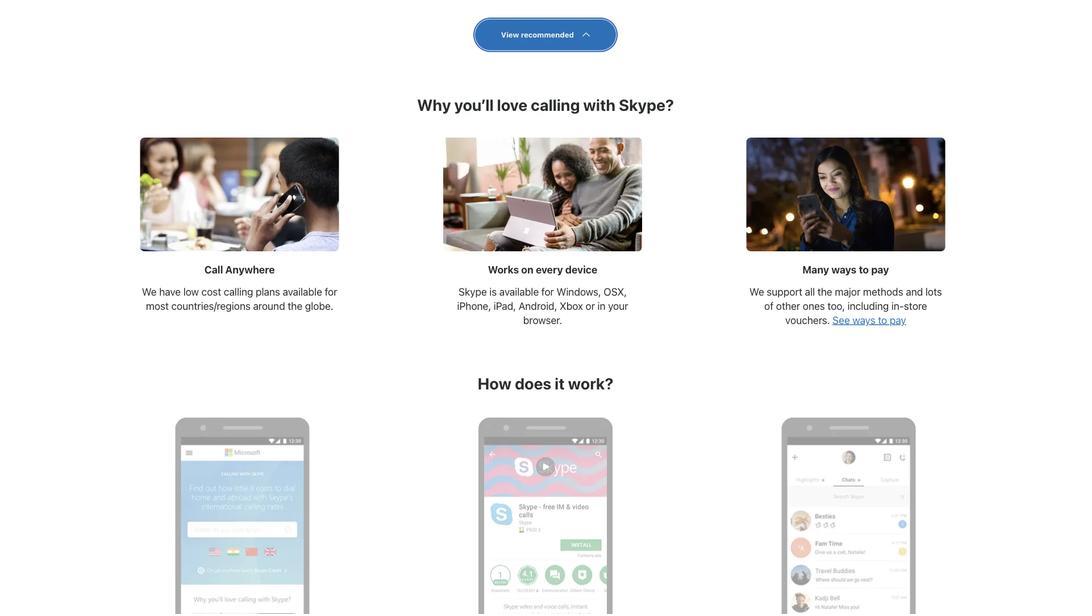 Task type: vqa. For each thing, say whether or not it's contained in the screenshot.
Open Skype in your browser Link
no



Task type: describe. For each thing, give the bounding box(es) containing it.
calling inside we have low cost calling plans available for most countries/regions around the globe.
[[224, 286, 253, 298]]

how does it work?
[[478, 374, 614, 393]]

we have low cost calling plans available for most countries/regions around the globe.
[[142, 286, 337, 312]]

love
[[497, 96, 528, 114]]

ways for many
[[832, 264, 857, 276]]

including
[[848, 300, 889, 312]]

see ways to pay link
[[833, 314, 907, 326]]

many ways to pay
[[803, 264, 889, 276]]

we for we support all the major methods and lots of other ones too, including in-store vouchers.
[[750, 286, 765, 298]]

ipad,
[[494, 300, 516, 312]]

on
[[521, 264, 534, 276]]

with
[[584, 96, 616, 114]]

methods
[[864, 286, 904, 298]]

pay for see ways to pay
[[890, 314, 907, 326]]

iphone,
[[457, 300, 491, 312]]

countries/regions
[[171, 300, 251, 312]]

the inside we support all the major methods and lots of other ones too, including in-store vouchers.
[[818, 286, 833, 298]]

we support all the major methods and lots of other ones too, including in-store vouchers.
[[750, 286, 943, 326]]

see ways to pay
[[833, 314, 907, 326]]

or
[[586, 300, 595, 312]]

most
[[146, 300, 169, 312]]

ways for see
[[853, 314, 876, 326]]

in-
[[892, 300, 904, 312]]

for inside we have low cost calling plans available for most countries/regions around the globe.
[[325, 286, 337, 298]]

many
[[803, 264, 830, 276]]

get skype by downloading it from app store and click on install image
[[484, 437, 607, 614]]

see
[[833, 314, 850, 326]]

device
[[566, 264, 598, 276]]

support
[[767, 286, 803, 298]]

vouchers.
[[786, 314, 830, 326]]

windows,
[[557, 286, 601, 298]]

skype
[[459, 286, 487, 298]]

your
[[608, 300, 629, 312]]

major
[[835, 286, 861, 298]]

lots
[[926, 286, 943, 298]]

android,
[[519, 300, 557, 312]]

why you'll love calling with skype?
[[417, 96, 674, 114]]

for inside skype is available for windows, osx, iphone, ipad, android, xbox or in your browser.
[[542, 286, 554, 298]]

call
[[205, 264, 223, 276]]

browser.
[[524, 314, 562, 326]]

pay for many ways to pay
[[872, 264, 889, 276]]

skype?
[[619, 96, 674, 114]]

and
[[906, 286, 923, 298]]

recommended
[[521, 30, 574, 39]]

low
[[183, 286, 199, 298]]

it
[[555, 374, 565, 393]]

view
[[501, 30, 519, 39]]

showing start calling by going to dialpad and dial the number and click on call image
[[788, 437, 910, 614]]

call anywhere
[[205, 264, 275, 276]]

you'll
[[455, 96, 494, 114]]

other
[[777, 300, 801, 312]]

is
[[490, 286, 497, 298]]



Task type: locate. For each thing, give the bounding box(es) containing it.
0 vertical spatial the
[[818, 286, 833, 298]]

to
[[859, 264, 869, 276], [878, 314, 888, 326]]

1 horizontal spatial pay
[[890, 314, 907, 326]]

we inside we support all the major methods and lots of other ones too, including in-store vouchers.
[[750, 286, 765, 298]]

we
[[142, 286, 157, 298], [750, 286, 765, 298]]

1 vertical spatial the
[[288, 300, 303, 312]]

does
[[515, 374, 552, 393]]

view recommended button
[[475, 19, 616, 50]]

2 for from the left
[[542, 286, 554, 298]]

0 vertical spatial calling
[[531, 96, 580, 114]]

0 vertical spatial ways
[[832, 264, 857, 276]]

calling right love
[[531, 96, 580, 114]]

view recommended
[[501, 30, 574, 39]]

plans
[[256, 286, 280, 298]]

available inside we have low cost calling plans available for most countries/regions around the globe.
[[283, 286, 322, 298]]

ways
[[832, 264, 857, 276], [853, 314, 876, 326]]

works
[[488, 264, 519, 276]]

we up most
[[142, 286, 157, 298]]

we left support
[[750, 286, 765, 298]]

we for we have low cost calling plans available for most countries/regions around the globe.
[[142, 286, 157, 298]]

pay
[[872, 264, 889, 276], [890, 314, 907, 326]]

0 horizontal spatial the
[[288, 300, 303, 312]]

1 for from the left
[[325, 286, 337, 298]]

1 horizontal spatial available
[[500, 286, 539, 298]]

we inside we have low cost calling plans available for most countries/regions around the globe.
[[142, 286, 157, 298]]

works on every device
[[488, 264, 598, 276]]

work?
[[568, 374, 614, 393]]

1 horizontal spatial we
[[750, 286, 765, 298]]

1 vertical spatial calling
[[224, 286, 253, 298]]

0 horizontal spatial calling
[[224, 286, 253, 298]]

cost
[[202, 286, 221, 298]]

anywhere
[[225, 264, 275, 276]]

1 horizontal spatial to
[[878, 314, 888, 326]]

the
[[818, 286, 833, 298], [288, 300, 303, 312]]

calling down call anywhere
[[224, 286, 253, 298]]

1 horizontal spatial the
[[818, 286, 833, 298]]

the inside we have low cost calling plans available for most countries/regions around the globe.
[[288, 300, 303, 312]]

have
[[159, 286, 181, 298]]

0 horizontal spatial to
[[859, 264, 869, 276]]

the right the all
[[818, 286, 833, 298]]

1 vertical spatial to
[[878, 314, 888, 326]]

1 available from the left
[[283, 286, 322, 298]]

pay down in-
[[890, 314, 907, 326]]

1 vertical spatial ways
[[853, 314, 876, 326]]

available up globe.
[[283, 286, 322, 298]]

pay up methods
[[872, 264, 889, 276]]

available
[[283, 286, 322, 298], [500, 286, 539, 298]]

how
[[478, 374, 512, 393]]

1 horizontal spatial for
[[542, 286, 554, 298]]

to up "major"
[[859, 264, 869, 276]]

available up the ipad,
[[500, 286, 539, 298]]

store
[[904, 300, 928, 312]]

ones
[[803, 300, 825, 312]]

1 vertical spatial pay
[[890, 314, 907, 326]]

of
[[765, 300, 774, 312]]

1 we from the left
[[142, 286, 157, 298]]

for up globe.
[[325, 286, 337, 298]]

osx,
[[604, 286, 627, 298]]

calling
[[531, 96, 580, 114], [224, 286, 253, 298]]

to down "including"
[[878, 314, 888, 326]]

2 we from the left
[[750, 286, 765, 298]]

0 horizontal spatial we
[[142, 286, 157, 298]]

to for see ways to pay
[[878, 314, 888, 326]]

ways up "major"
[[832, 264, 857, 276]]

ways down "including"
[[853, 314, 876, 326]]

2 available from the left
[[500, 286, 539, 298]]

0 vertical spatial pay
[[872, 264, 889, 276]]

every
[[536, 264, 563, 276]]

all
[[805, 286, 815, 298]]

0 vertical spatial to
[[859, 264, 869, 276]]

for
[[325, 286, 337, 298], [542, 286, 554, 298]]

0 horizontal spatial available
[[283, 286, 322, 298]]

in
[[598, 300, 606, 312]]

around
[[253, 300, 285, 312]]

too,
[[828, 300, 845, 312]]

0 horizontal spatial pay
[[872, 264, 889, 276]]

available inside skype is available for windows, osx, iphone, ipad, android, xbox or in your browser.
[[500, 286, 539, 298]]

why
[[417, 96, 451, 114]]

for up android,
[[542, 286, 554, 298]]

1 horizontal spatial calling
[[531, 96, 580, 114]]

globe.
[[305, 300, 334, 312]]

to for many ways to pay
[[859, 264, 869, 276]]

buy skype credit or a subscription by searching the country and select the subscription and pay image
[[181, 437, 304, 614]]

skype is available for windows, osx, iphone, ipad, android, xbox or in your browser.
[[457, 286, 629, 326]]

the left globe.
[[288, 300, 303, 312]]

0 horizontal spatial for
[[325, 286, 337, 298]]

xbox
[[560, 300, 583, 312]]



